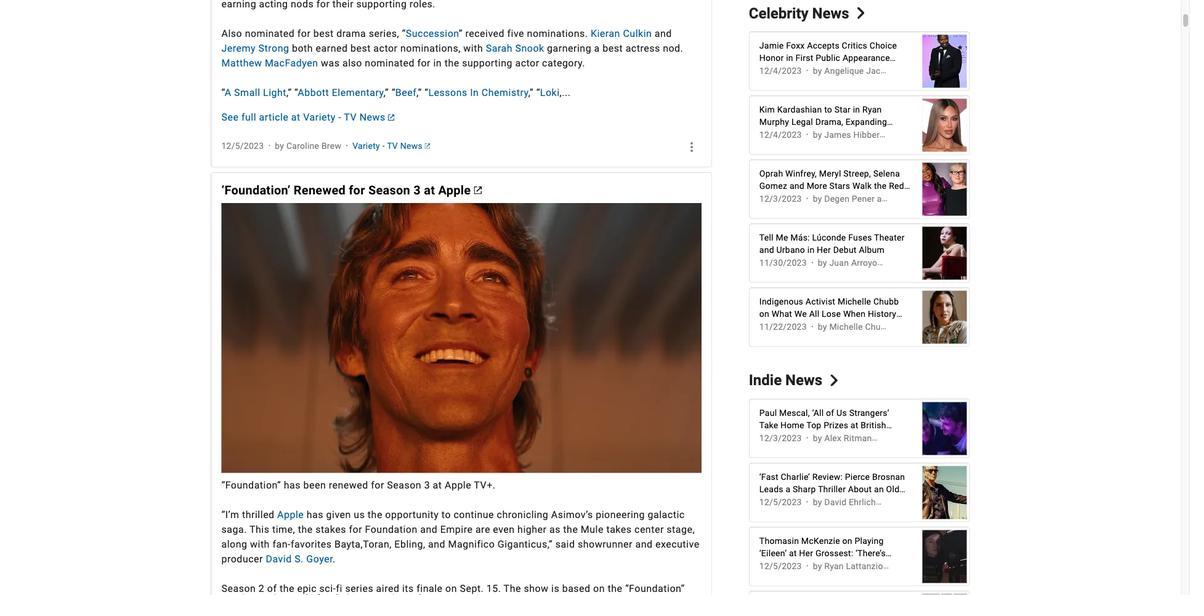 Task type: locate. For each thing, give the bounding box(es) containing it.
by for also nominated for best drama series, "
[[275, 141, 284, 151]]

s.
[[295, 554, 304, 566]]

given
[[326, 510, 351, 521]]

2 vertical spatial apple
[[277, 510, 304, 521]]

1 horizontal spatial an
[[874, 485, 884, 495]]

as
[[550, 524, 561, 536], [805, 574, 814, 584]]

1 12/4/2023 from the top
[[760, 66, 802, 76]]

1 vertical spatial michelle
[[830, 322, 863, 332]]

0 horizontal spatial -
[[338, 111, 342, 123]]

" right beef
[[425, 87, 429, 99]]

'fast charlie' review: pierce brosnan leads a sharp thriller about an old hitman with a new crush
[[760, 473, 905, 507]]

about
[[848, 485, 872, 495]]

tv down elementary
[[344, 111, 357, 123]]

for inside has given us the opportunity to continue chronicling asimov's pioneering galactic saga. this time, the stakes for foundation and empire are even higher as the mule takes center stage, along with fan-favorites bayta,toran, ebling, and magnifico giganticus," said showrunner and executive producer
[[349, 524, 362, 536]]

paul mescal, 'all of us strangers' take home top prizes at british independent film awards
[[760, 409, 890, 443]]

by down drama,
[[813, 130, 822, 140]]

0 vertical spatial in
[[434, 57, 442, 69]]

her down the lúconde
[[817, 245, 831, 255]]

1 vertical spatial chevron right inline image
[[829, 375, 840, 387]]

12/5/2023 for 'fast charlie' review: pierce brosnan leads a sharp thriller about an old hitman with a new crush
[[760, 498, 802, 508]]

1 vertical spatial 12/3/2023
[[760, 434, 802, 444]]

season up opportunity
[[387, 480, 422, 492]]

things
[[785, 561, 812, 572]]

0 horizontal spatial an
[[816, 574, 826, 584]]

season left '2'
[[222, 584, 256, 595]]

by left caroline
[[275, 141, 284, 151]]

12/5/2023 for thomasin mckenzie on playing 'eileen' at her grossest: 'there's some things you don't want to be known for' as an actor
[[760, 562, 802, 572]]

," left loki
[[529, 87, 534, 99]]

1 vertical spatial tv
[[387, 141, 398, 151]]

" left ',...'
[[537, 87, 540, 99]]

chevron right inline image
[[855, 7, 867, 19], [829, 375, 840, 387]]

a down the charlie'
[[786, 485, 791, 495]]

museum
[[853, 194, 887, 204]]

an down you
[[816, 574, 826, 584]]

to up 'empire'
[[442, 510, 451, 521]]

1 vertical spatial 12/4/2023
[[760, 130, 802, 140]]

0 vertical spatial her
[[817, 245, 831, 255]]

1 vertical spatial her
[[799, 549, 814, 559]]

0 horizontal spatial launch inline image
[[388, 115, 394, 121]]

with inside has given us the opportunity to continue chronicling asimov's pioneering galactic saga. this time, the stakes for foundation and empire are even higher as the mule takes center stage, along with fan-favorites bayta,toran, ebling, and magnifico giganticus," said showrunner and executive producer
[[250, 539, 270, 551]]

1 vertical spatial an
[[816, 574, 826, 584]]

saga.
[[222, 524, 247, 536]]

4 ," from the left
[[529, 87, 534, 99]]

0 horizontal spatial of
[[267, 584, 277, 595]]

0 vertical spatial chevron right inline image
[[855, 7, 867, 19]]

some
[[760, 561, 783, 572]]

voices
[[818, 322, 845, 332]]

stars
[[830, 181, 851, 191]]

with down sharp
[[791, 497, 808, 507]]

image image for tell me más: lúconde fuses theater and urbano in her debut album
[[923, 221, 967, 286]]

the inside also nominated for best drama series, " succession " received five nominations. kieran culkin and jeremy strong both earned best actor nominations, with sarah snook garnering a best actress nod. matthew macfadyen was also nominated for in the supporting actor category.
[[445, 57, 460, 69]]

by left angelique in the top right of the page
[[813, 66, 822, 76]]

1 horizontal spatial as
[[805, 574, 814, 584]]

nominated up strong
[[245, 28, 295, 39]]

see
[[222, 111, 239, 123]]

0 horizontal spatial her
[[799, 549, 814, 559]]

apple left tv+.
[[445, 480, 472, 492]]

0 horizontal spatial in
[[434, 57, 442, 69]]

1 vertical spatial launch inline image
[[425, 144, 430, 149]]

variety right brew
[[353, 141, 380, 151]]

12/4/2023 for by james hibberd
[[760, 130, 802, 140]]

3 ," from the left
[[417, 87, 422, 99]]

0 vertical spatial tv
[[344, 111, 357, 123]]

variety down abbott
[[303, 111, 336, 123]]

0 vertical spatial chubb
[[874, 297, 899, 307]]

image element
[[222, 203, 702, 474]]

an inside 'fast charlie' review: pierce brosnan leads a sharp thriller about an old hitman with a new crush
[[874, 485, 884, 495]]

lessons in chemistry link
[[429, 87, 529, 99]]

has left 'been'
[[284, 480, 301, 492]]

" right series,
[[402, 28, 406, 39]]

2 vertical spatial season
[[222, 584, 256, 595]]

chubb inside indigenous activist michelle chubb on what we all lose when history centers white voices
[[874, 297, 899, 307]]

by michelle chubb
[[818, 322, 891, 332]]

macfadyen
[[265, 57, 318, 69]]

news up 'mescal,'
[[786, 372, 823, 390]]

" inside also nominated for best drama series, " succession " received five nominations. kieran culkin and jeremy strong both earned best actor nominations, with sarah snook garnering a best actress nod. matthew macfadyen was also nominated for in the supporting actor category.
[[402, 28, 406, 39]]

12/5/2023 down full
[[222, 141, 264, 151]]

"foundation" has been renewed for season 3 at apple tv+.
[[222, 480, 496, 492]]

best up also
[[351, 42, 371, 54]]

1 vertical spatial with
[[791, 497, 808, 507]]

12/4/2023
[[760, 66, 802, 76], [760, 130, 802, 140]]

and inside tell me más: lúconde fuses theater and urbano in her debut album
[[760, 245, 775, 255]]

old
[[887, 485, 900, 495]]

a
[[225, 87, 231, 99]]

1 horizontal spatial in
[[808, 245, 815, 255]]

0 vertical spatial to
[[825, 105, 833, 115]]

0 horizontal spatial with
[[250, 539, 270, 551]]

1 12/3/2023 from the top
[[760, 194, 802, 204]]

0 vertical spatial actor
[[374, 42, 398, 54]]

2 12/3/2023 from the top
[[760, 434, 802, 444]]

launch inline image inside variety - tv news button
[[425, 144, 430, 149]]

series
[[345, 584, 374, 595]]

1 horizontal spatial nominated
[[365, 57, 415, 69]]

an left old
[[874, 485, 884, 495]]

david
[[825, 498, 847, 508], [266, 554, 292, 566]]

the up by degen pener and peter tomka at the top right
[[874, 181, 887, 191]]

british
[[861, 421, 887, 431]]

foundation
[[365, 524, 418, 536]]

- down abbott elementary link
[[338, 111, 342, 123]]

1 vertical spatial a
[[786, 485, 791, 495]]

tell
[[760, 233, 774, 243]]

0 vertical spatial -
[[338, 111, 342, 123]]

1 vertical spatial "foundation"
[[625, 584, 685, 595]]

by down sharp
[[813, 498, 822, 508]]

and right zee
[[960, 66, 975, 76]]

chevron right inline image inside indie news "link"
[[829, 375, 840, 387]]

by down the all
[[818, 322, 827, 332]]

0 horizontal spatial a
[[594, 42, 600, 54]]

launch inline image right variety - tv news
[[425, 144, 430, 149]]

loki link
[[540, 87, 560, 99]]

0 vertical spatial of
[[826, 409, 835, 419]]

1 horizontal spatial chevron right inline image
[[855, 7, 867, 19]]

on inside indigenous activist michelle chubb on what we all lose when history centers white voices
[[760, 309, 770, 320]]

by for thomasin mckenzie on playing 'eileen' at her grossest: 'there's some things you don't want to be known for' as an actor
[[813, 562, 822, 572]]

0 horizontal spatial best
[[314, 28, 334, 39]]

chronicling
[[497, 510, 549, 521]]

ebling,
[[395, 539, 426, 551]]

season inside button
[[368, 183, 410, 198]]

star
[[835, 105, 851, 115]]

and down 'empire'
[[428, 539, 446, 551]]

0 vertical spatial an
[[874, 485, 884, 495]]

tv down " a small light ," " abbott elementary ," " beef ," " lessons in chemistry ," " loki ,... at the left top of page
[[387, 141, 398, 151]]

variety
[[303, 111, 336, 123], [353, 141, 380, 151]]

by for indigenous activist michelle chubb on what we all lose when history centers white voices
[[818, 322, 827, 332]]

nominated down series,
[[365, 57, 415, 69]]

1 vertical spatial variety
[[353, 141, 380, 151]]

," left abbott
[[287, 87, 292, 99]]

launch inline image
[[388, 115, 394, 121], [425, 144, 430, 149]]

the up "favorites"
[[298, 524, 313, 536]]

chevron right inline image up the us
[[829, 375, 840, 387]]

at right article
[[291, 111, 301, 123]]

david down thriller
[[825, 498, 847, 508]]

continue
[[454, 510, 494, 521]]

ryan up expanding
[[863, 105, 882, 115]]

white
[[793, 322, 815, 332]]

chevron right inline image inside celebrity news link
[[855, 7, 867, 19]]

indie
[[749, 372, 782, 390]]

michelle up when
[[838, 297, 871, 307]]

chevron right inline image for indie news
[[829, 375, 840, 387]]

by david ehrlich
[[813, 498, 876, 508]]

2 horizontal spatial with
[[791, 497, 808, 507]]

with down received
[[464, 42, 483, 54]]

on left sept.
[[446, 584, 457, 595]]

small
[[234, 87, 260, 99]]

0 horizontal spatial david
[[266, 554, 292, 566]]

1 vertical spatial season
[[387, 480, 422, 492]]

0 vertical spatial 3
[[414, 183, 421, 198]]

," left lessons
[[417, 87, 422, 99]]

elementary
[[332, 87, 384, 99]]

2 vertical spatial 12/5/2023
[[760, 562, 802, 572]]

to left be
[[877, 561, 884, 572]]

0 vertical spatial 12/4/2023
[[760, 66, 802, 76]]

0 vertical spatial "foundation"
[[222, 480, 281, 492]]

"foundation" inside season 2 of the epic sci-fi series aired its finale on sept. 15. the show is based on the "foundation"
[[625, 584, 685, 595]]

by alex ritman
[[813, 434, 872, 444]]

apple link
[[277, 510, 304, 521]]

and inside 'oprah winfrey, meryl streep, selena gomez and more stars walk the red carpet at the academy museum gala'
[[790, 181, 805, 191]]

thrilled
[[242, 510, 275, 521]]

sarah snook link
[[486, 42, 545, 54]]

1 horizontal spatial actor
[[515, 57, 540, 69]]

in down the más:
[[808, 245, 815, 255]]

0 vertical spatial 12/3/2023
[[760, 194, 802, 204]]

film
[[811, 433, 829, 443]]

her
[[817, 245, 831, 255], [799, 549, 814, 559]]

with down 'this'
[[250, 539, 270, 551]]

0 vertical spatial david
[[825, 498, 847, 508]]

jackson,
[[867, 66, 902, 76]]

12/3/2023 down gomez
[[760, 194, 802, 204]]

0 vertical spatial michelle
[[838, 297, 871, 307]]

at right carpet
[[788, 194, 796, 204]]

0 horizontal spatial ryan
[[825, 562, 844, 572]]

jeremy
[[222, 42, 256, 54]]

james
[[825, 130, 852, 140]]

1 horizontal spatial her
[[817, 245, 831, 255]]

2 vertical spatial to
[[877, 561, 884, 572]]

0 vertical spatial ryan
[[863, 105, 882, 115]]

2 horizontal spatial a
[[810, 497, 815, 507]]

in down nominations,
[[434, 57, 442, 69]]

to inside thomasin mckenzie on playing 'eileen' at her grossest: 'there's some things you don't want to be known for' as an actor
[[877, 561, 884, 572]]

- right brew
[[382, 141, 385, 151]]

drama
[[337, 28, 366, 39]]

0 vertical spatial as
[[550, 524, 561, 536]]

3 up opportunity
[[424, 480, 430, 492]]

1 vertical spatial to
[[442, 510, 451, 521]]

12/4/2023 up kim
[[760, 66, 802, 76]]

0 vertical spatial has
[[284, 480, 301, 492]]

2 horizontal spatial best
[[603, 42, 623, 54]]

michelle down when
[[830, 322, 863, 332]]

1 vertical spatial of
[[267, 584, 277, 595]]

by ryan lattanzio
[[813, 562, 883, 572]]

1 horizontal spatial launch inline image
[[425, 144, 430, 149]]

,"
[[287, 87, 292, 99], [384, 87, 389, 99], [417, 87, 422, 99], [529, 87, 534, 99]]

at left launch inline icon
[[424, 183, 435, 198]]

1 horizontal spatial ryan
[[863, 105, 882, 115]]

image image for oprah winfrey, meryl streep, selena gomez and more stars walk the red carpet at the academy museum gala
[[923, 157, 967, 222]]

of inside season 2 of the epic sci-fi series aired its finale on sept. 15. the show is based on the "foundation"
[[267, 584, 277, 595]]

2 horizontal spatial in
[[853, 105, 860, 115]]

a left new
[[810, 497, 815, 507]]

0 horizontal spatial chevron right inline image
[[829, 375, 840, 387]]

has up stakes
[[307, 510, 324, 521]]

stakes
[[316, 524, 346, 536]]

ryan up actor on the right bottom of page
[[825, 562, 844, 572]]

'fast
[[760, 473, 779, 483]]

0 horizontal spatial as
[[550, 524, 561, 536]]

academy
[[813, 194, 850, 204]]

by angelique jackson, michaela zee and jaden thompson
[[813, 66, 1046, 76]]

grossest:
[[816, 549, 854, 559]]

beef link
[[396, 87, 417, 99]]

12/5/2023 down leads
[[760, 498, 802, 508]]

you
[[814, 561, 829, 572]]

by down 'top'
[[813, 434, 822, 444]]

and down tell
[[760, 245, 775, 255]]

apple up time,
[[277, 510, 304, 521]]

image image for kim kardashian to star in ryan murphy legal drama, expanding acting career
[[923, 93, 967, 158]]

0 vertical spatial variety
[[303, 111, 336, 123]]

1 horizontal spatial -
[[382, 141, 385, 151]]

on up grossest:
[[843, 537, 853, 547]]

her inside thomasin mckenzie on playing 'eileen' at her grossest: 'there's some things you don't want to be known for' as an actor
[[799, 549, 814, 559]]

on
[[760, 309, 770, 320], [843, 537, 853, 547], [446, 584, 457, 595], [593, 584, 605, 595]]

mescal,
[[780, 409, 810, 419]]

actor down the snook
[[515, 57, 540, 69]]

0 horizontal spatial variety
[[303, 111, 336, 123]]

0 vertical spatial apple
[[438, 183, 471, 198]]

1 vertical spatial in
[[853, 105, 860, 115]]

0 vertical spatial a
[[594, 42, 600, 54]]

best up earned
[[314, 28, 334, 39]]

15.
[[487, 584, 501, 595]]

-
[[338, 111, 342, 123], [382, 141, 385, 151]]

don't
[[831, 561, 852, 572]]

executive
[[656, 539, 700, 551]]

news inside "link"
[[786, 372, 823, 390]]

group
[[222, 203, 702, 474]]

as up said on the left
[[550, 524, 561, 536]]

1 horizontal spatial variety
[[353, 141, 380, 151]]

sarah
[[486, 42, 513, 54]]

image image for thomasin mckenzie on playing 'eileen' at her grossest: 'there's some things you don't want to be known for' as an actor
[[923, 525, 967, 590]]

"foundation" down executive at the right
[[625, 584, 685, 595]]

has inside has given us the opportunity to continue chronicling asimov's pioneering galactic saga. this time, the stakes for foundation and empire are even higher as the mule takes center stage, along with fan-favorites bayta,toran, ebling, and magnifico giganticus," said showrunner and executive producer
[[307, 510, 324, 521]]

debut
[[834, 245, 857, 255]]

" left small
[[222, 87, 225, 99]]

by right "things"
[[813, 562, 822, 572]]

2 vertical spatial in
[[808, 245, 815, 255]]

want
[[854, 561, 874, 572]]

at inside thomasin mckenzie on playing 'eileen' at her grossest: 'there's some things you don't want to be known for' as an actor
[[789, 549, 797, 559]]

opportunity
[[385, 510, 439, 521]]

by caroline brew
[[275, 141, 342, 151]]

tv
[[344, 111, 357, 123], [387, 141, 398, 151]]

chubb down the history
[[865, 322, 891, 332]]

" a small light ," " abbott elementary ," " beef ," " lessons in chemistry ," " loki ,...
[[222, 87, 571, 99]]

as right for'
[[805, 574, 814, 584]]

1 vertical spatial as
[[805, 574, 814, 584]]

the down asimov's
[[563, 524, 578, 536]]

mckenzie
[[802, 537, 840, 547]]

3 down variety - tv news button
[[414, 183, 421, 198]]

12/3/2023 down take
[[760, 434, 802, 444]]

a down kieran
[[594, 42, 600, 54]]

3 inside button
[[414, 183, 421, 198]]

by down more
[[813, 194, 822, 204]]

degen
[[825, 194, 850, 204]]

2 horizontal spatial to
[[877, 561, 884, 572]]

0 vertical spatial nominated
[[245, 28, 295, 39]]

the right us
[[368, 510, 383, 521]]

at up "things"
[[789, 549, 797, 559]]

by left juan
[[818, 258, 827, 268]]

best down kieran
[[603, 42, 623, 54]]

of inside paul mescal, 'all of us strangers' take home top prizes at british independent film awards
[[826, 409, 835, 419]]

and down center
[[636, 539, 653, 551]]

along
[[222, 539, 247, 551]]

image image for paul mescal, 'all of us strangers' take home top prizes at british independent film awards
[[923, 396, 967, 462]]

launch inline image inside see full article at variety - tv news button
[[388, 115, 394, 121]]

news right celebrity
[[813, 4, 849, 22]]

1 vertical spatial ryan
[[825, 562, 844, 572]]

gala
[[890, 194, 908, 204]]

david s. goyer .
[[266, 554, 336, 566]]

at up the ritman
[[851, 421, 859, 431]]

thriller
[[818, 485, 846, 495]]

at inside 'oprah winfrey, meryl streep, selena gomez and more stars walk the red carpet at the academy museum gala'
[[788, 194, 796, 204]]

actor down series,
[[374, 42, 398, 54]]

1 horizontal spatial best
[[351, 42, 371, 54]]

in right star
[[853, 105, 860, 115]]

12/4/2023 down murphy
[[760, 130, 802, 140]]

chevron right inline image up angelique in the top right of the page
[[855, 7, 867, 19]]

expanding
[[846, 117, 887, 127]]

0 vertical spatial with
[[464, 42, 483, 54]]

a inside also nominated for best drama series, " succession " received five nominations. kieran culkin and jeremy strong both earned best actor nominations, with sarah snook garnering a best actress nod. matthew macfadyen was also nominated for in the supporting actor category.
[[594, 42, 600, 54]]

1 horizontal spatial david
[[825, 498, 847, 508]]

of right '2'
[[267, 584, 277, 595]]

0 vertical spatial 12/5/2023
[[222, 141, 264, 151]]

succession link
[[406, 28, 459, 39]]

apple inside button
[[438, 183, 471, 198]]

," left beef link
[[384, 87, 389, 99]]

said
[[556, 539, 575, 551]]

2 12/4/2023 from the top
[[760, 130, 802, 140]]

of left the us
[[826, 409, 835, 419]]

2 vertical spatial with
[[250, 539, 270, 551]]

murphy
[[760, 117, 790, 127]]

" right the light on the left of the page
[[295, 87, 298, 99]]

as inside thomasin mckenzie on playing 'eileen' at her grossest: 'there's some things you don't want to be known for' as an actor
[[805, 574, 814, 584]]

her inside tell me más: lúconde fuses theater and urbano in her debut album
[[817, 245, 831, 255]]

0 vertical spatial launch inline image
[[388, 115, 394, 121]]

streep,
[[844, 169, 871, 179]]

1 vertical spatial has
[[307, 510, 324, 521]]

launch inline image for see full article at variety - tv news
[[388, 115, 394, 121]]

to up drama,
[[825, 105, 833, 115]]

hibberd
[[854, 130, 885, 140]]

in
[[434, 57, 442, 69], [853, 105, 860, 115], [808, 245, 815, 255]]

1 horizontal spatial with
[[464, 42, 483, 54]]

chubb up the history
[[874, 297, 899, 307]]

0 horizontal spatial 3
[[414, 183, 421, 198]]

1 horizontal spatial has
[[307, 510, 324, 521]]

12/5/2023 up known
[[760, 562, 802, 572]]

sept.
[[460, 584, 484, 595]]

season inside season 2 of the epic sci-fi series aired its finale on sept. 15. the show is based on the "foundation"
[[222, 584, 256, 595]]

image image
[[923, 29, 967, 94], [923, 93, 967, 158], [923, 157, 967, 222], [222, 203, 702, 474], [923, 221, 967, 286], [923, 285, 967, 351], [923, 396, 967, 462], [923, 460, 967, 526], [923, 525, 967, 590]]

peter
[[895, 194, 916, 204]]

0 vertical spatial season
[[368, 183, 410, 198]]

1 vertical spatial 12/5/2023
[[760, 498, 802, 508]]

center
[[635, 524, 664, 536]]

by for 'fast charlie' review: pierce brosnan leads a sharp thriller about an old hitman with a new crush
[[813, 498, 822, 508]]

an inside thomasin mckenzie on playing 'eileen' at her grossest: 'there's some things you don't want to be known for' as an actor
[[816, 574, 826, 584]]



Task type: describe. For each thing, give the bounding box(es) containing it.
at up opportunity
[[433, 480, 442, 492]]

lúconde
[[812, 233, 846, 243]]

abbott elementary link
[[298, 87, 384, 99]]

michelle inside indigenous activist michelle chubb on what we all lose when history centers white voices
[[838, 297, 871, 307]]

selena
[[874, 169, 900, 179]]

the right based
[[608, 584, 623, 595]]

,...
[[560, 87, 571, 99]]

on right based
[[593, 584, 605, 595]]

12/4/2023 for by angelique jackson, michaela zee and jaden thompson
[[760, 66, 802, 76]]

brew
[[322, 141, 342, 151]]

top
[[807, 421, 822, 431]]

its
[[402, 584, 414, 595]]

also
[[222, 28, 242, 39]]

the left epic at the bottom of page
[[280, 584, 295, 595]]

and down opportunity
[[420, 524, 438, 536]]

"
[[459, 28, 463, 39]]

image image for 'fast charlie' review: pierce brosnan leads a sharp thriller about an old hitman with a new crush
[[923, 460, 967, 526]]

1 vertical spatial nominated
[[365, 57, 415, 69]]

kardashian
[[778, 105, 822, 115]]

" right elementary
[[392, 87, 396, 99]]

theater
[[874, 233, 905, 243]]

0 horizontal spatial tv
[[344, 111, 357, 123]]

with inside also nominated for best drama series, " succession " received five nominations. kieran culkin and jeremy strong both earned best actor nominations, with sarah snook garnering a best actress nod. matthew macfadyen was also nominated for in the supporting actor category.
[[464, 42, 483, 54]]

kim kardashian to star in ryan murphy legal drama, expanding acting career
[[760, 105, 887, 140]]

pioneering
[[596, 510, 645, 521]]

category.
[[542, 57, 585, 69]]

caroline
[[287, 141, 319, 151]]

1 vertical spatial chubb
[[865, 322, 891, 332]]

ryan inside kim kardashian to star in ryan murphy legal drama, expanding acting career
[[863, 105, 882, 115]]

been
[[303, 480, 326, 492]]

zee
[[943, 66, 957, 76]]

has given us the opportunity to continue chronicling asimov's pioneering galactic saga. this time, the stakes for foundation and empire are even higher as the mule takes center stage, along with fan-favorites bayta,toran, ebling, and magnifico giganticus," said showrunner and executive producer
[[222, 510, 700, 566]]

finale
[[417, 584, 443, 595]]

launch inline image for variety - tv news
[[425, 144, 430, 149]]

matthew macfadyen link
[[222, 57, 318, 69]]

renewed
[[294, 183, 346, 198]]

'eileen'
[[760, 549, 787, 559]]

and inside also nominated for best drama series, " succession " received five nominations. kieran culkin and jeremy strong both earned best actor nominations, with sarah snook garnering a best actress nod. matthew macfadyen was also nominated for in the supporting actor category.
[[655, 28, 672, 39]]

news down beef
[[400, 141, 423, 151]]

11/30/2023
[[760, 258, 807, 268]]

what
[[772, 309, 793, 320]]

image image for indigenous activist michelle chubb on what we all lose when history centers white voices
[[923, 285, 967, 351]]

as inside has given us the opportunity to continue chronicling asimov's pioneering galactic saga. this time, the stakes for foundation and empire are even higher as the mule takes center stage, along with fan-favorites bayta,toran, ebling, and magnifico giganticus," said showrunner and executive producer
[[550, 524, 561, 536]]

news down elementary
[[360, 111, 386, 123]]

12/5/2023 for also nominated for best drama series, "
[[222, 141, 264, 151]]

leads
[[760, 485, 784, 495]]

thomasin
[[760, 537, 799, 547]]

michaela
[[904, 66, 940, 76]]

me
[[776, 233, 789, 243]]

independent
[[760, 433, 809, 443]]

0 horizontal spatial "foundation"
[[222, 480, 281, 492]]

chevron right inline image for celebrity news
[[855, 7, 867, 19]]

tomka
[[918, 194, 945, 204]]

alex
[[825, 434, 842, 444]]

nod.
[[663, 42, 684, 54]]

oprah
[[760, 169, 783, 179]]

renewed
[[329, 480, 368, 492]]

mule
[[581, 524, 604, 536]]

career
[[788, 129, 814, 140]]

by for kim kardashian to star in ryan murphy legal drama, expanding acting career
[[813, 130, 822, 140]]

new
[[817, 497, 835, 507]]

nominations.
[[527, 28, 588, 39]]

the down more
[[799, 194, 811, 204]]

celebrity
[[749, 4, 809, 22]]

empire
[[440, 524, 473, 536]]

12/3/2023 for and
[[760, 194, 802, 204]]

by juan arroyo
[[818, 258, 878, 268]]

see more image
[[685, 140, 699, 155]]

chemistry
[[482, 87, 529, 99]]

by for tell me más: lúconde fuses theater and urbano in her debut album
[[818, 258, 827, 268]]

2 vertical spatial a
[[810, 497, 815, 507]]

0 horizontal spatial has
[[284, 480, 301, 492]]

we
[[795, 309, 807, 320]]

strangers'
[[850, 409, 890, 419]]

1 vertical spatial 3
[[424, 480, 430, 492]]

indigenous activist michelle chubb on what we all lose when history centers white voices
[[760, 297, 899, 332]]

by for paul mescal, 'all of us strangers' take home top prizes at british independent film awards
[[813, 434, 822, 444]]

bayta,toran,
[[335, 539, 392, 551]]

indigenous
[[760, 297, 804, 307]]

history
[[868, 309, 897, 320]]

with inside 'fast charlie' review: pierce brosnan leads a sharp thriller about an old hitman with a new crush
[[791, 497, 808, 507]]

abbott
[[298, 87, 329, 99]]

also
[[343, 57, 362, 69]]

at inside paul mescal, 'all of us strangers' take home top prizes at british independent film awards
[[851, 421, 859, 431]]

hitman
[[760, 497, 789, 507]]

on inside thomasin mckenzie on playing 'eileen' at her grossest: 'there's some things you don't want to be known for' as an actor
[[843, 537, 853, 547]]

beef
[[396, 87, 417, 99]]

a small light link
[[225, 87, 287, 99]]

fi
[[336, 584, 343, 595]]

variety - tv news
[[353, 141, 423, 151]]

snook
[[515, 42, 545, 54]]

0 horizontal spatial nominated
[[245, 28, 295, 39]]

was
[[321, 57, 340, 69]]

acting
[[760, 129, 785, 140]]

david s. goyer link
[[266, 554, 333, 566]]

1 vertical spatial actor
[[515, 57, 540, 69]]

1 ," from the left
[[287, 87, 292, 99]]

lattanzio
[[846, 562, 883, 572]]

garnering
[[547, 42, 592, 54]]

charlie'
[[781, 473, 810, 483]]

season 2 of the epic sci-fi series aired its finale on sept. 15. the show is based on the "foundation"
[[222, 584, 685, 596]]

'foundation'
[[222, 183, 291, 198]]

galactic
[[648, 510, 685, 521]]

to inside has given us the opportunity to continue chronicling asimov's pioneering galactic saga. this time, the stakes for foundation and empire are even higher as the mule takes center stage, along with fan-favorites bayta,toran, ebling, and magnifico giganticus," said showrunner and executive producer
[[442, 510, 451, 521]]

strong
[[259, 42, 289, 54]]

ehrlich
[[849, 498, 876, 508]]

prizes
[[824, 421, 849, 431]]

sci-
[[320, 584, 336, 595]]

and down red
[[877, 194, 892, 204]]

1 horizontal spatial a
[[786, 485, 791, 495]]

review:
[[813, 473, 843, 483]]

to inside kim kardashian to star in ryan murphy legal drama, expanding acting career
[[825, 105, 833, 115]]

by for oprah winfrey, meryl streep, selena gomez and more stars walk the red carpet at the academy museum gala
[[813, 194, 822, 204]]

also nominated for best drama series, " succession " received five nominations. kieran culkin and jeremy strong both earned best actor nominations, with sarah snook garnering a best actress nod. matthew macfadyen was also nominated for in the supporting actor category.
[[222, 28, 684, 69]]

'foundation' renewed for season 3 at apple button
[[222, 183, 482, 198]]

'there's
[[856, 549, 886, 559]]

2 ," from the left
[[384, 87, 389, 99]]

in inside also nominated for best drama series, " succession " received five nominations. kieran culkin and jeremy strong both earned best actor nominations, with sarah snook garnering a best actress nod. matthew macfadyen was also nominated for in the supporting actor category.
[[434, 57, 442, 69]]

nominations,
[[401, 42, 461, 54]]

lessons
[[429, 87, 468, 99]]

1 vertical spatial -
[[382, 141, 385, 151]]

for inside button
[[349, 183, 365, 198]]

in inside tell me más: lúconde fuses theater and urbano in her debut album
[[808, 245, 815, 255]]

show
[[524, 584, 549, 595]]

in inside kim kardashian to star in ryan murphy legal drama, expanding acting career
[[853, 105, 860, 115]]

even
[[493, 524, 515, 536]]

awards
[[831, 433, 861, 443]]

1 vertical spatial apple
[[445, 480, 472, 492]]

urbano
[[777, 245, 805, 255]]

0 horizontal spatial actor
[[374, 42, 398, 54]]

12/3/2023 for take
[[760, 434, 802, 444]]

thompson
[[1003, 66, 1046, 76]]

takes
[[607, 524, 632, 536]]

aired
[[376, 584, 400, 595]]

11/22/2023
[[760, 322, 807, 332]]

based
[[562, 584, 591, 595]]

fuses
[[849, 233, 872, 243]]

launch inline image
[[474, 187, 482, 195]]



Task type: vqa. For each thing, say whether or not it's contained in the screenshot.
the leftmost arrow drop down icon
no



